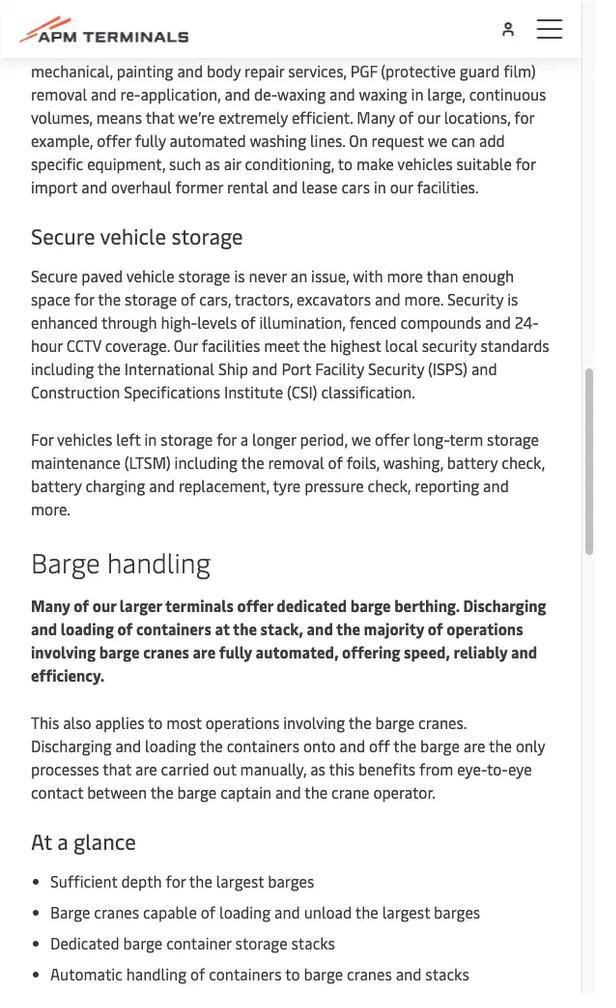 Task type: vqa. For each thing, say whether or not it's contained in the screenshot.
the customer
no



Task type: describe. For each thing, give the bounding box(es) containing it.
removal inside carrying out services such as vehicle pre-delivery inspections (pdis), mechanical, painting and body repair services, pgf (protective guard film) removal and re-application, and de-waxing and waxing in large, continuous volumes, means that we're extremely efficient. many of our locations, for example, offer fully automated washing lines. on request we can add specific equipment, such as air conditioning, to make vehicles suitable for import and overhaul former rental and lease cars in our facilities.
[[31, 83, 87, 104]]

depth
[[121, 870, 162, 891]]

for right suitable
[[516, 153, 536, 174]]

(csi)
[[287, 381, 318, 402]]

2 waxing from the left
[[359, 83, 408, 104]]

including inside secure paved vehicle storage is never an issue, with more than enough space for the storage of cars, tractors, excavators and more. security is enhanced through high-levels of illumination, fenced compounds and 24- hour cctv coverage. our facilities meet the highest local security standards including the international ship and port facility security (isps) and construction specifications institute (csi) classification.
[[31, 358, 94, 379]]

the up to-
[[489, 735, 512, 756]]

dedicated barge container storage stacks
[[50, 932, 335, 953]]

barge for barge cranes capable of loading and unload the largest barges
[[50, 901, 90, 922]]

0 vertical spatial battery
[[447, 452, 498, 472]]

0 horizontal spatial security
[[368, 358, 425, 379]]

off
[[369, 735, 390, 756]]

removal inside "for vehicles left in storage for a longer period, we offer long-term storage maintenance (ltsm) including the removal of foils, washing, battery check, battery charging and replacement, tyre pressure check, reporting and more."
[[268, 452, 324, 472]]

barge cranes capable of loading and unload the largest barges
[[50, 901, 481, 922]]

involving inside this also applies to most operations involving the barge cranes. discharging and loading the containers onto and off the barge are the only processes that are carried out manually, as this benefits from eye-to-eye contact between the barge captain and the crane operator.
[[283, 712, 345, 732]]

out inside carrying out services such as vehicle pre-delivery inspections (pdis), mechanical, painting and body repair services, pgf (protective guard film) removal and re-application, and de-waxing and waxing in large, continuous volumes, means that we're extremely efficient. many of our locations, for example, offer fully automated washing lines. on request we can add specific equipment, such as air conditioning, to make vehicles suitable for import and overhaul former rental and lease cars in our facilities.
[[92, 37, 116, 58]]

tractors,
[[235, 288, 293, 309]]

with
[[353, 265, 383, 286]]

the up capable
[[189, 870, 213, 891]]

containers inside many of our larger terminals offer dedicated barge berthing. discharging and loading of containers at the stack, and the majority of operations involving barge cranes are fully automated, offering speed, reliably and efficiency.
[[136, 618, 212, 639]]

de-
[[254, 83, 277, 104]]

0 vertical spatial security
[[448, 288, 504, 309]]

facilities
[[202, 335, 260, 355]]

our
[[174, 335, 198, 355]]

onto
[[304, 735, 336, 756]]

0 vertical spatial as
[[214, 37, 230, 58]]

through
[[102, 311, 157, 332]]

facilities.
[[417, 176, 479, 197]]

the up carried
[[200, 735, 223, 756]]

sufficient depth for the largest barges
[[50, 870, 314, 891]]

tyre
[[273, 475, 301, 496]]

this
[[329, 758, 355, 779]]

0 vertical spatial check,
[[502, 452, 545, 472]]

automatic handling of containers to barge cranes and stacks
[[50, 963, 470, 984]]

1 horizontal spatial barges
[[434, 901, 481, 922]]

repair
[[245, 60, 285, 81]]

issue,
[[311, 265, 349, 286]]

of down barge handling
[[74, 595, 89, 615]]

offering
[[342, 641, 401, 662]]

storage down former
[[172, 221, 243, 250]]

2 vertical spatial loading
[[219, 901, 271, 922]]

charging
[[86, 475, 145, 496]]

applies
[[95, 712, 145, 732]]

the right at
[[233, 618, 257, 639]]

suitable
[[457, 153, 512, 174]]

delivery
[[314, 37, 369, 58]]

0 horizontal spatial barges
[[268, 870, 314, 891]]

levels
[[197, 311, 237, 332]]

the right unload on the right of the page
[[356, 901, 379, 922]]

inspections
[[373, 37, 451, 58]]

captain
[[221, 781, 272, 802]]

are for efficiency.
[[193, 641, 216, 662]]

former
[[176, 176, 223, 197]]

only
[[516, 735, 546, 756]]

port
[[282, 358, 312, 379]]

of up high-
[[181, 288, 196, 309]]

loading inside many of our larger terminals offer dedicated barge berthing. discharging and loading of containers at the stack, and the majority of operations involving barge cranes are fully automated, offering speed, reliably and efficiency.
[[61, 618, 114, 639]]

barge up 'off'
[[376, 712, 415, 732]]

(pdis),
[[455, 37, 498, 58]]

overhaul
[[111, 176, 172, 197]]

mechanical,
[[31, 60, 113, 81]]

majority
[[364, 618, 425, 639]]

dedicated
[[277, 595, 347, 615]]

larger
[[120, 595, 162, 615]]

efficient.
[[292, 106, 353, 127]]

1 horizontal spatial largest
[[383, 901, 430, 922]]

than
[[427, 265, 459, 286]]

more. inside "for vehicles left in storage for a longer period, we offer long-term storage maintenance (ltsm) including the removal of foils, washing, battery check, battery charging and replacement, tyre pressure check, reporting and more."
[[31, 498, 71, 519]]

to inside this also applies to most operations involving the barge cranes. discharging and loading the containers onto and off the barge are the only processes that are carried out manually, as this benefits from eye-to-eye contact between the barge captain and the crane operator.
[[148, 712, 163, 732]]

1 vertical spatial battery
[[31, 475, 82, 496]]

crane
[[332, 781, 370, 802]]

re-
[[120, 83, 141, 104]]

eye
[[508, 758, 532, 779]]

(ltsm)
[[124, 452, 171, 472]]

ship
[[218, 358, 248, 379]]

0 vertical spatial stacks
[[292, 932, 335, 953]]

highest
[[330, 335, 382, 355]]

compounds
[[401, 311, 482, 332]]

equipment,
[[87, 153, 166, 174]]

0 horizontal spatial cranes
[[94, 901, 139, 922]]

terminals
[[165, 595, 234, 615]]

container
[[166, 932, 232, 953]]

facility
[[315, 358, 364, 379]]

longer
[[252, 428, 296, 449]]

for inside secure paved vehicle storage is never an issue, with more than enough space for the storage of cars, tractors, excavators and more. security is enhanced through high-levels of illumination, fenced compounds and 24- hour cctv coverage. our facilities meet the highest local security standards including the international ship and port facility security (isps) and construction specifications institute (csi) classification.
[[74, 288, 94, 309]]

of down larger
[[117, 618, 133, 639]]

lease
[[302, 176, 338, 197]]

left
[[116, 428, 141, 449]]

carrying out services such as vehicle pre-delivery inspections (pdis), mechanical, painting and body repair services, pgf (protective guard film) removal and re-application, and de-waxing and waxing in large, continuous volumes, means that we're extremely efficient. many of our locations, for example, offer fully automated washing lines. on request we can add specific equipment, such as air conditioning, to make vehicles suitable for import and overhaul former rental and lease cars in our facilities.
[[31, 37, 547, 197]]

specifications
[[124, 381, 220, 402]]

air
[[224, 153, 241, 174]]

most
[[167, 712, 202, 732]]

cranes.
[[419, 712, 467, 732]]

washing,
[[384, 452, 444, 472]]

between
[[87, 781, 147, 802]]

hour
[[31, 335, 63, 355]]

stack,
[[261, 618, 304, 639]]

of down berthing.
[[428, 618, 444, 639]]

fully inside carrying out services such as vehicle pre-delivery inspections (pdis), mechanical, painting and body repair services, pgf (protective guard film) removal and re-application, and de-waxing and waxing in large, continuous volumes, means that we're extremely efficient. many of our locations, for example, offer fully automated washing lines. on request we can add specific equipment, such as air conditioning, to make vehicles suitable for import and overhaul former rental and lease cars in our facilities.
[[135, 130, 166, 150]]

2 horizontal spatial are
[[464, 735, 486, 756]]

pre-
[[285, 37, 314, 58]]

0 horizontal spatial check,
[[368, 475, 411, 496]]

discharging inside this also applies to most operations involving the barge cranes. discharging and loading the containers onto and off the barge are the only processes that are carried out manually, as this benefits from eye-to-eye contact between the barge captain and the crane operator.
[[31, 735, 112, 756]]

film)
[[504, 60, 536, 81]]

0 horizontal spatial is
[[234, 265, 245, 286]]

replacement,
[[179, 475, 270, 496]]

maintenance
[[31, 452, 121, 472]]

a inside "for vehicles left in storage for a longer period, we offer long-term storage maintenance (ltsm) including the removal of foils, washing, battery check, battery charging and replacement, tyre pressure check, reporting and more."
[[241, 428, 249, 449]]

the left crane
[[305, 781, 328, 802]]

2 horizontal spatial cranes
[[347, 963, 392, 984]]

local
[[385, 335, 419, 355]]

24-
[[515, 311, 539, 332]]

at
[[31, 827, 52, 855]]

1 vertical spatial vehicle
[[100, 221, 166, 250]]

the down illumination, in the top of the page
[[303, 335, 327, 355]]

the right 'off'
[[394, 735, 417, 756]]

enhanced
[[31, 311, 98, 332]]

containers inside this also applies to most operations involving the barge cranes. discharging and loading the containers onto and off the barge are the only processes that are carried out manually, as this benefits from eye-to-eye contact between the barge captain and the crane operator.
[[227, 735, 300, 756]]

the down paved
[[98, 288, 121, 309]]

1 horizontal spatial in
[[374, 176, 387, 197]]

fenced
[[350, 311, 397, 332]]

carrying
[[31, 37, 89, 58]]

capable
[[143, 901, 197, 922]]

secure for secure paved vehicle storage is never an issue, with more than enough space for the storage of cars, tractors, excavators and more. security is enhanced through high-levels of illumination, fenced compounds and 24- hour cctv coverage. our facilities meet the highest local security standards including the international ship and port facility security (isps) and construction specifications institute (csi) classification.
[[31, 265, 78, 286]]

request
[[372, 130, 424, 150]]

out inside this also applies to most operations involving the barge cranes. discharging and loading the containers onto and off the barge are the only processes that are carried out manually, as this benefits from eye-to-eye contact between the barge captain and the crane operator.
[[213, 758, 237, 779]]

including inside "for vehicles left in storage for a longer period, we offer long-term storage maintenance (ltsm) including the removal of foils, washing, battery check, battery charging and replacement, tyre pressure check, reporting and more."
[[175, 452, 238, 472]]

meet
[[264, 335, 300, 355]]

operations inside many of our larger terminals offer dedicated barge berthing. discharging and loading of containers at the stack, and the majority of operations involving barge cranes are fully automated, offering speed, reliably and efficiency.
[[447, 618, 524, 639]]

barge down cranes.
[[421, 735, 460, 756]]

eye-
[[458, 758, 487, 779]]

1 vertical spatial as
[[205, 153, 220, 174]]

term
[[450, 428, 484, 449]]



Task type: locate. For each thing, give the bounding box(es) containing it.
1 vertical spatial security
[[368, 358, 425, 379]]

0 vertical spatial largest
[[216, 870, 264, 891]]

barge down capable
[[123, 932, 163, 953]]

0 vertical spatial including
[[31, 358, 94, 379]]

as up the body on the top left of the page
[[214, 37, 230, 58]]

barge down larger
[[99, 641, 140, 662]]

barge
[[351, 595, 391, 615], [99, 641, 140, 662], [376, 712, 415, 732], [421, 735, 460, 756], [177, 781, 217, 802], [123, 932, 163, 953], [304, 963, 343, 984]]

0 vertical spatial loading
[[61, 618, 114, 639]]

fully inside many of our larger terminals offer dedicated barge berthing. discharging and loading of containers at the stack, and the majority of operations involving barge cranes are fully automated, offering speed, reliably and efficiency.
[[219, 641, 252, 662]]

0 horizontal spatial loading
[[61, 618, 114, 639]]

sufficient
[[50, 870, 118, 891]]

loading up container
[[219, 901, 271, 922]]

2 vertical spatial our
[[93, 595, 116, 615]]

construction
[[31, 381, 120, 402]]

of up request
[[399, 106, 414, 127]]

our down large,
[[418, 106, 441, 127]]

secure inside secure paved vehicle storage is never an issue, with more than enough space for the storage of cars, tractors, excavators and more. security is enhanced through high-levels of illumination, fenced compounds and 24- hour cctv coverage. our facilities meet the highest local security standards including the international ship and port facility security (isps) and construction specifications institute (csi) classification.
[[31, 265, 78, 286]]

0 vertical spatial in
[[412, 83, 424, 104]]

1 horizontal spatial involving
[[283, 712, 345, 732]]

add
[[480, 130, 505, 150]]

washing
[[250, 130, 307, 150]]

1 horizontal spatial our
[[390, 176, 413, 197]]

this
[[31, 712, 59, 732]]

of down 'tractors,'
[[241, 311, 256, 332]]

secure for secure vehicle storage
[[31, 221, 95, 250]]

is up 24- on the top right of page
[[508, 288, 519, 309]]

1 vertical spatial stacks
[[426, 963, 470, 984]]

waxing down pgf
[[359, 83, 408, 104]]

1 vertical spatial offer
[[375, 428, 410, 449]]

that inside this also applies to most operations involving the barge cranes. discharging and loading the containers onto and off the barge are the only processes that are carried out manually, as this benefits from eye-to-eye contact between the barge captain and the crane operator.
[[103, 758, 132, 779]]

vehicle inside carrying out services such as vehicle pre-delivery inspections (pdis), mechanical, painting and body repair services, pgf (protective guard film) removal and re-application, and de-waxing and waxing in large, continuous volumes, means that we're extremely efficient. many of our locations, for example, offer fully automated washing lines. on request we can add specific equipment, such as air conditioning, to make vehicles suitable for import and overhaul former rental and lease cars in our facilities.
[[233, 37, 281, 58]]

1 vertical spatial loading
[[145, 735, 196, 756]]

discharging up reliably
[[464, 595, 547, 615]]

2 vertical spatial offer
[[237, 595, 273, 615]]

1 waxing from the left
[[277, 83, 326, 104]]

0 horizontal spatial stacks
[[292, 932, 335, 953]]

handling for automatic
[[126, 963, 187, 984]]

barge down the sufficient
[[50, 901, 90, 922]]

containers down container
[[209, 963, 282, 984]]

(protective
[[381, 60, 456, 81]]

such up the body on the top left of the page
[[179, 37, 211, 58]]

fully
[[135, 130, 166, 150], [219, 641, 252, 662]]

of inside carrying out services such as vehicle pre-delivery inspections (pdis), mechanical, painting and body repair services, pgf (protective guard film) removal and re-application, and de-waxing and waxing in large, continuous volumes, means that we're extremely efficient. many of our locations, for example, offer fully automated washing lines. on request we can add specific equipment, such as air conditioning, to make vehicles suitable for import and overhaul former rental and lease cars in our facilities.
[[399, 106, 414, 127]]

barge for barge handling
[[31, 543, 100, 580]]

2 secure from the top
[[31, 265, 78, 286]]

2 horizontal spatial loading
[[219, 901, 271, 922]]

loading down the most
[[145, 735, 196, 756]]

paved
[[81, 265, 123, 286]]

storage up '(ltsm)'
[[161, 428, 213, 449]]

on
[[349, 130, 368, 150]]

and
[[177, 60, 203, 81], [91, 83, 117, 104], [225, 83, 251, 104], [330, 83, 356, 104], [82, 176, 107, 197], [272, 176, 298, 197], [375, 288, 401, 309], [486, 311, 511, 332], [252, 358, 278, 379], [472, 358, 498, 379], [149, 475, 175, 496], [484, 475, 509, 496], [31, 618, 57, 639], [307, 618, 333, 639], [511, 641, 538, 662], [115, 735, 141, 756], [340, 735, 366, 756], [276, 781, 301, 802], [275, 901, 300, 922], [396, 963, 422, 984]]

out up mechanical,
[[92, 37, 116, 58]]

that inside carrying out services such as vehicle pre-delivery inspections (pdis), mechanical, painting and body repair services, pgf (protective guard film) removal and re-application, and de-waxing and waxing in large, continuous volumes, means that we're extremely efficient. many of our locations, for example, offer fully automated washing lines. on request we can add specific equipment, such as air conditioning, to make vehicles suitable for import and overhaul former rental and lease cars in our facilities.
[[146, 106, 175, 127]]

a left longer
[[241, 428, 249, 449]]

2 horizontal spatial our
[[418, 106, 441, 127]]

0 horizontal spatial in
[[145, 428, 157, 449]]

the up offering
[[337, 618, 361, 639]]

2 vertical spatial are
[[135, 758, 157, 779]]

many of our larger terminals offer dedicated barge berthing. discharging and loading of containers at the stack, and the majority of operations involving barge cranes are fully automated, offering speed, reliably and efficiency.
[[31, 595, 547, 685]]

the down carried
[[151, 781, 174, 802]]

we're
[[178, 106, 215, 127]]

1 horizontal spatial out
[[213, 758, 237, 779]]

our
[[418, 106, 441, 127], [390, 176, 413, 197], [93, 595, 116, 615]]

speed,
[[404, 641, 450, 662]]

1 vertical spatial fully
[[219, 641, 252, 662]]

cranes down unload on the right of the page
[[347, 963, 392, 984]]

are for from
[[135, 758, 157, 779]]

this also applies to most operations involving the barge cranes. discharging and loading the containers onto and off the barge are the only processes that are carried out manually, as this benefits from eye-to-eye contact between the barge captain and the crane operator.
[[31, 712, 546, 802]]

2 horizontal spatial in
[[412, 83, 424, 104]]

1 vertical spatial out
[[213, 758, 237, 779]]

contact
[[31, 781, 83, 802]]

our left larger
[[93, 595, 116, 615]]

1 horizontal spatial to
[[285, 963, 300, 984]]

battery down the maintenance
[[31, 475, 82, 496]]

for up capable
[[166, 870, 186, 891]]

institute
[[224, 381, 283, 402]]

never
[[249, 265, 287, 286]]

security down enough
[[448, 288, 504, 309]]

import
[[31, 176, 78, 197]]

2 vertical spatial vehicle
[[126, 265, 175, 286]]

2 vertical spatial containers
[[209, 963, 282, 984]]

1 vertical spatial is
[[508, 288, 519, 309]]

involving up efficiency.
[[31, 641, 96, 662]]

waxing
[[277, 83, 326, 104], [359, 83, 408, 104]]

1 vertical spatial our
[[390, 176, 413, 197]]

1 vertical spatial secure
[[31, 265, 78, 286]]

out up captain
[[213, 758, 237, 779]]

handling for barge
[[107, 543, 211, 580]]

many inside carrying out services such as vehicle pre-delivery inspections (pdis), mechanical, painting and body repair services, pgf (protective guard film) removal and re-application, and de-waxing and waxing in large, continuous volumes, means that we're extremely efficient. many of our locations, for example, offer fully automated washing lines. on request we can add specific equipment, such as air conditioning, to make vehicles suitable for import and overhaul former rental and lease cars in our facilities.
[[357, 106, 395, 127]]

international
[[125, 358, 215, 379]]

more. down the maintenance
[[31, 498, 71, 519]]

cars,
[[199, 288, 231, 309]]

make
[[357, 153, 394, 174]]

2 horizontal spatial offer
[[375, 428, 410, 449]]

fully down at
[[219, 641, 252, 662]]

1 secure from the top
[[31, 221, 95, 250]]

largest up the barge cranes capable of loading and unload the largest barges
[[216, 870, 264, 891]]

1 horizontal spatial stacks
[[426, 963, 470, 984]]

including up construction
[[31, 358, 94, 379]]

guard
[[460, 60, 500, 81]]

cranes down depth
[[94, 901, 139, 922]]

0 vertical spatial barge
[[31, 543, 100, 580]]

many up on
[[357, 106, 395, 127]]

storage up the through
[[125, 288, 177, 309]]

(isps)
[[428, 358, 468, 379]]

loading inside this also applies to most operations involving the barge cranes. discharging and loading the containers onto and off the barge are the only processes that are carried out manually, as this benefits from eye-to-eye contact between the barge captain and the crane operator.
[[145, 735, 196, 756]]

1 vertical spatial involving
[[283, 712, 345, 732]]

0 vertical spatial more.
[[405, 288, 444, 309]]

continuous
[[470, 83, 547, 104]]

the down longer
[[241, 452, 265, 472]]

vehicles up facilities.
[[398, 153, 453, 174]]

classification.
[[321, 381, 416, 402]]

discharging down also
[[31, 735, 112, 756]]

containers down terminals
[[136, 618, 212, 639]]

operations inside this also applies to most operations involving the barge cranes. discharging and loading the containers onto and off the barge are the only processes that are carried out manually, as this benefits from eye-to-eye contact between the barge captain and the crane operator.
[[206, 712, 280, 732]]

handling
[[107, 543, 211, 580], [126, 963, 187, 984]]

0 vertical spatial are
[[193, 641, 216, 662]]

1 horizontal spatial loading
[[145, 735, 196, 756]]

0 vertical spatial removal
[[31, 83, 87, 104]]

as down onto
[[311, 758, 326, 779]]

many up efficiency.
[[31, 595, 70, 615]]

from
[[420, 758, 454, 779]]

storage
[[172, 221, 243, 250], [178, 265, 231, 286], [125, 288, 177, 309], [161, 428, 213, 449], [487, 428, 540, 449], [236, 932, 288, 953]]

barge down unload on the right of the page
[[304, 963, 343, 984]]

to inside carrying out services such as vehicle pre-delivery inspections (pdis), mechanical, painting and body repair services, pgf (protective guard film) removal and re-application, and de-waxing and waxing in large, continuous volumes, means that we're extremely efficient. many of our locations, for example, offer fully automated washing lines. on request we can add specific equipment, such as air conditioning, to make vehicles suitable for import and overhaul former rental and lease cars in our facilities.
[[338, 153, 353, 174]]

dedicated
[[50, 932, 120, 953]]

that
[[146, 106, 175, 127], [103, 758, 132, 779]]

0 vertical spatial a
[[241, 428, 249, 449]]

1 horizontal spatial more.
[[405, 288, 444, 309]]

for inside "for vehicles left in storage for a longer period, we offer long-term storage maintenance (ltsm) including the removal of foils, washing, battery check, battery charging and replacement, tyre pressure check, reporting and more."
[[217, 428, 237, 449]]

2 horizontal spatial to
[[338, 153, 353, 174]]

for down paved
[[74, 288, 94, 309]]

pgf
[[351, 60, 378, 81]]

that down the application,
[[146, 106, 175, 127]]

removal up "tyre"
[[268, 452, 324, 472]]

1 horizontal spatial many
[[357, 106, 395, 127]]

including up the replacement,
[[175, 452, 238, 472]]

1 vertical spatial containers
[[227, 735, 300, 756]]

lines.
[[310, 130, 346, 150]]

are up 'between' at the left bottom of the page
[[135, 758, 157, 779]]

vehicle inside secure paved vehicle storage is never an issue, with more than enough space for the storage of cars, tractors, excavators and more. security is enhanced through high-levels of illumination, fenced compounds and 24- hour cctv coverage. our facilities meet the highest local security standards including the international ship and port facility security (isps) and construction specifications institute (csi) classification.
[[126, 265, 175, 286]]

in inside "for vehicles left in storage for a longer period, we offer long-term storage maintenance (ltsm) including the removal of foils, washing, battery check, battery charging and replacement, tyre pressure check, reporting and more."
[[145, 428, 157, 449]]

0 horizontal spatial battery
[[31, 475, 82, 496]]

0 horizontal spatial offer
[[97, 130, 131, 150]]

1 horizontal spatial including
[[175, 452, 238, 472]]

0 horizontal spatial a
[[57, 827, 68, 855]]

more. up "compounds"
[[405, 288, 444, 309]]

0 horizontal spatial removal
[[31, 83, 87, 104]]

storage right term
[[487, 428, 540, 449]]

many inside many of our larger terminals offer dedicated barge berthing. discharging and loading of containers at the stack, and the majority of operations involving barge cranes are fully automated, offering speed, reliably and efficiency.
[[31, 595, 70, 615]]

secure up space
[[31, 265, 78, 286]]

the up 'off'
[[349, 712, 372, 732]]

that up 'between' at the left bottom of the page
[[103, 758, 132, 779]]

the inside "for vehicles left in storage for a longer period, we offer long-term storage maintenance (ltsm) including the removal of foils, washing, battery check, battery charging and replacement, tyre pressure check, reporting and more."
[[241, 452, 265, 472]]

for vehicles left in storage for a longer period, we offer long-term storage maintenance (ltsm) including the removal of foils, washing, battery check, battery charging and replacement, tyre pressure check, reporting and more.
[[31, 428, 545, 519]]

1 horizontal spatial security
[[448, 288, 504, 309]]

waxing down services,
[[277, 83, 326, 104]]

1 vertical spatial a
[[57, 827, 68, 855]]

for up the replacement,
[[217, 428, 237, 449]]

secure paved vehicle storage is never an issue, with more than enough space for the storage of cars, tractors, excavators and more. security is enhanced through high-levels of illumination, fenced compounds and 24- hour cctv coverage. our facilities meet the highest local security standards including the international ship and port facility security (isps) and construction specifications institute (csi) classification.
[[31, 265, 550, 402]]

1 horizontal spatial removal
[[268, 452, 324, 472]]

the down cctv
[[98, 358, 121, 379]]

many
[[357, 106, 395, 127], [31, 595, 70, 615]]

we up foils,
[[352, 428, 371, 449]]

in down the (protective
[[412, 83, 424, 104]]

more
[[387, 265, 423, 286]]

vehicle up repair
[[233, 37, 281, 58]]

2 vertical spatial to
[[285, 963, 300, 984]]

for
[[31, 428, 54, 449]]

0 horizontal spatial vehicles
[[57, 428, 112, 449]]

barge handling
[[31, 543, 211, 580]]

containers up "manually,"
[[227, 735, 300, 756]]

of up container
[[201, 901, 216, 922]]

benefits
[[359, 758, 416, 779]]

barge
[[31, 543, 100, 580], [50, 901, 90, 922]]

vehicles inside carrying out services such as vehicle pre-delivery inspections (pdis), mechanical, painting and body repair services, pgf (protective guard film) removal and re-application, and de-waxing and waxing in large, continuous volumes, means that we're extremely efficient. many of our locations, for example, offer fully automated washing lines. on request we can add specific equipment, such as air conditioning, to make vehicles suitable for import and overhaul former rental and lease cars in our facilities.
[[398, 153, 453, 174]]

1 vertical spatial cranes
[[94, 901, 139, 922]]

as left air
[[205, 153, 220, 174]]

0 horizontal spatial discharging
[[31, 735, 112, 756]]

fully up equipment,
[[135, 130, 166, 150]]

loading up efficiency.
[[61, 618, 114, 639]]

a
[[241, 428, 249, 449], [57, 827, 68, 855]]

1 horizontal spatial offer
[[237, 595, 273, 615]]

to left the most
[[148, 712, 163, 732]]

0 vertical spatial we
[[428, 130, 448, 150]]

offer inside "for vehicles left in storage for a longer period, we offer long-term storage maintenance (ltsm) including the removal of foils, washing, battery check, battery charging and replacement, tyre pressure check, reporting and more."
[[375, 428, 410, 449]]

berthing.
[[395, 595, 460, 615]]

0 horizontal spatial our
[[93, 595, 116, 615]]

of down container
[[190, 963, 205, 984]]

long-
[[413, 428, 450, 449]]

vehicles inside "for vehicles left in storage for a longer period, we offer long-term storage maintenance (ltsm) including the removal of foils, washing, battery check, battery charging and replacement, tyre pressure check, reporting and more."
[[57, 428, 112, 449]]

1 vertical spatial largest
[[383, 901, 430, 922]]

reporting
[[415, 475, 480, 496]]

painting
[[117, 60, 174, 81]]

vehicles
[[398, 153, 453, 174], [57, 428, 112, 449]]

large,
[[428, 83, 466, 104]]

at
[[215, 618, 230, 639]]

1 horizontal spatial waxing
[[359, 83, 408, 104]]

as inside this also applies to most operations involving the barge cranes. discharging and loading the containers onto and off the barge are the only processes that are carried out manually, as this benefits from eye-to-eye contact between the barge captain and the crane operator.
[[311, 758, 326, 779]]

0 horizontal spatial waxing
[[277, 83, 326, 104]]

0 horizontal spatial many
[[31, 595, 70, 615]]

is
[[234, 265, 245, 286], [508, 288, 519, 309]]

of up pressure
[[328, 452, 343, 472]]

0 horizontal spatial are
[[135, 758, 157, 779]]

1 vertical spatial removal
[[268, 452, 324, 472]]

0 vertical spatial our
[[418, 106, 441, 127]]

also
[[63, 712, 91, 732]]

1 vertical spatial barges
[[434, 901, 481, 922]]

handling up larger
[[107, 543, 211, 580]]

0 vertical spatial offer
[[97, 130, 131, 150]]

offer up washing,
[[375, 428, 410, 449]]

barge down carried
[[177, 781, 217, 802]]

handling down dedicated barge container storage stacks
[[126, 963, 187, 984]]

we left can
[[428, 130, 448, 150]]

1 vertical spatial that
[[103, 758, 132, 779]]

0 horizontal spatial we
[[352, 428, 371, 449]]

barge down charging
[[31, 543, 100, 580]]

1 vertical spatial to
[[148, 712, 163, 732]]

involving inside many of our larger terminals offer dedicated barge berthing. discharging and loading of containers at the stack, and the majority of operations involving barge cranes are fully automated, offering speed, reliably and efficiency.
[[31, 641, 96, 662]]

1 horizontal spatial that
[[146, 106, 175, 127]]

battery down term
[[447, 452, 498, 472]]

0 vertical spatial involving
[[31, 641, 96, 662]]

are up eye-
[[464, 735, 486, 756]]

operator.
[[374, 781, 436, 802]]

1 vertical spatial such
[[169, 153, 201, 174]]

storage up cars,
[[178, 265, 231, 286]]

our inside many of our larger terminals offer dedicated barge berthing. discharging and loading of containers at the stack, and the majority of operations involving barge cranes are fully automated, offering speed, reliably and efficiency.
[[93, 595, 116, 615]]

0 vertical spatial that
[[146, 106, 175, 127]]

1 horizontal spatial we
[[428, 130, 448, 150]]

we inside "for vehicles left in storage for a longer period, we offer long-term storage maintenance (ltsm) including the removal of foils, washing, battery check, battery charging and replacement, tyre pressure check, reporting and more."
[[352, 428, 371, 449]]

an
[[291, 265, 308, 286]]

to down the barge cranes capable of loading and unload the largest barges
[[285, 963, 300, 984]]

standards
[[481, 335, 550, 355]]

in
[[412, 83, 424, 104], [374, 176, 387, 197], [145, 428, 157, 449]]

operations up "manually,"
[[206, 712, 280, 732]]

reliably
[[454, 641, 508, 662]]

2 vertical spatial cranes
[[347, 963, 392, 984]]

coverage.
[[105, 335, 170, 355]]

example,
[[31, 130, 93, 150]]

manually,
[[240, 758, 307, 779]]

cranes inside many of our larger terminals offer dedicated barge berthing. discharging and loading of containers at the stack, and the majority of operations involving barge cranes are fully automated, offering speed, reliably and efficiency.
[[143, 641, 189, 662]]

are down at
[[193, 641, 216, 662]]

offer inside carrying out services such as vehicle pre-delivery inspections (pdis), mechanical, painting and body repair services, pgf (protective guard film) removal and re-application, and de-waxing and waxing in large, continuous volumes, means that we're extremely efficient. many of our locations, for example, offer fully automated washing lines. on request we can add specific equipment, such as air conditioning, to make vehicles suitable for import and overhaul former rental and lease cars in our facilities.
[[97, 130, 131, 150]]

0 vertical spatial barges
[[268, 870, 314, 891]]

removal
[[31, 83, 87, 104], [268, 452, 324, 472]]

vehicles up the maintenance
[[57, 428, 112, 449]]

vehicle down overhaul
[[100, 221, 166, 250]]

0 vertical spatial secure
[[31, 221, 95, 250]]

storage up automatic handling of containers to barge cranes and stacks
[[236, 932, 288, 953]]

enough
[[463, 265, 515, 286]]

secure vehicle storage
[[31, 221, 243, 250]]

1 vertical spatial check,
[[368, 475, 411, 496]]

barge up the majority
[[351, 595, 391, 615]]

1 vertical spatial we
[[352, 428, 371, 449]]

1 horizontal spatial a
[[241, 428, 249, 449]]

offer inside many of our larger terminals offer dedicated barge berthing. discharging and loading of containers at the stack, and the majority of operations involving barge cranes are fully automated, offering speed, reliably and efficiency.
[[237, 595, 273, 615]]

discharging inside many of our larger terminals offer dedicated barge berthing. discharging and loading of containers at the stack, and the majority of operations involving barge cranes are fully automated, offering speed, reliably and efficiency.
[[464, 595, 547, 615]]

we inside carrying out services such as vehicle pre-delivery inspections (pdis), mechanical, painting and body repair services, pgf (protective guard film) removal and re-application, and de-waxing and waxing in large, continuous volumes, means that we're extremely efficient. many of our locations, for example, offer fully automated washing lines. on request we can add specific equipment, such as air conditioning, to make vehicles suitable for import and overhaul former rental and lease cars in our facilities.
[[428, 130, 448, 150]]

0 vertical spatial operations
[[447, 618, 524, 639]]

excavators
[[297, 288, 371, 309]]

of
[[399, 106, 414, 127], [181, 288, 196, 309], [241, 311, 256, 332], [328, 452, 343, 472], [74, 595, 89, 615], [117, 618, 133, 639], [428, 618, 444, 639], [201, 901, 216, 922], [190, 963, 205, 984]]

to
[[338, 153, 353, 174], [148, 712, 163, 732], [285, 963, 300, 984]]

1 vertical spatial vehicles
[[57, 428, 112, 449]]

2 vertical spatial in
[[145, 428, 157, 449]]

stacks
[[292, 932, 335, 953], [426, 963, 470, 984]]

to-
[[487, 758, 508, 779]]

1 vertical spatial in
[[374, 176, 387, 197]]

more.
[[405, 288, 444, 309], [31, 498, 71, 519]]

0 horizontal spatial largest
[[216, 870, 264, 891]]

foils,
[[347, 452, 380, 472]]

of inside "for vehicles left in storage for a longer period, we offer long-term storage maintenance (ltsm) including the removal of foils, washing, battery check, battery charging and replacement, tyre pressure check, reporting and more."
[[328, 452, 343, 472]]

for down the 'continuous'
[[515, 106, 535, 127]]

such up former
[[169, 153, 201, 174]]

space
[[31, 288, 71, 309]]

is left never at the left top of the page
[[234, 265, 245, 286]]

1 horizontal spatial cranes
[[143, 641, 189, 662]]

0 vertical spatial such
[[179, 37, 211, 58]]

processes
[[31, 758, 99, 779]]

barges
[[268, 870, 314, 891], [434, 901, 481, 922]]

0 horizontal spatial fully
[[135, 130, 166, 150]]

in down make
[[374, 176, 387, 197]]

cranes down larger
[[143, 641, 189, 662]]

our down make
[[390, 176, 413, 197]]

glance
[[73, 827, 136, 855]]

security
[[422, 335, 477, 355]]

body
[[207, 60, 241, 81]]

1 vertical spatial are
[[464, 735, 486, 756]]

more. inside secure paved vehicle storage is never an issue, with more than enough space for the storage of cars, tractors, excavators and more. security is enhanced through high-levels of illumination, fenced compounds and 24- hour cctv coverage. our facilities meet the highest local security standards including the international ship and port facility security (isps) and construction specifications institute (csi) classification.
[[405, 288, 444, 309]]

are inside many of our larger terminals offer dedicated barge berthing. discharging and loading of containers at the stack, and the majority of operations involving barge cranes are fully automated, offering speed, reliably and efficiency.
[[193, 641, 216, 662]]

1 horizontal spatial is
[[508, 288, 519, 309]]

largest right unload on the right of the page
[[383, 901, 430, 922]]

0 vertical spatial out
[[92, 37, 116, 58]]



